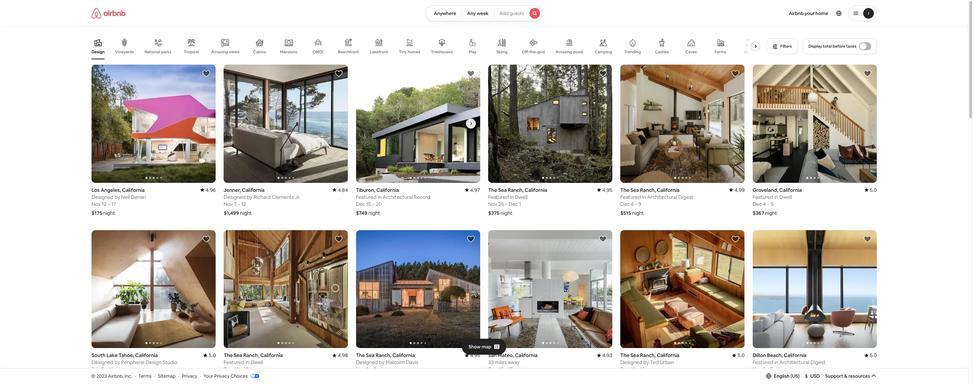 Task type: describe. For each thing, give the bounding box(es) containing it.
jr.
[[295, 194, 300, 200]]

feb
[[91, 366, 100, 373]]

digest inside 'the sea ranch, california featured in architectural digest dec 4 – 9 $515 night'
[[679, 194, 694, 200]]

castles
[[655, 49, 669, 55]]

add to wishlist: the sea ranch, california image for 4.98
[[335, 235, 343, 243]]

farms
[[715, 49, 727, 55]]

the sea ranch, california featured in architectural digest dec 4 – 9 $515 night
[[621, 187, 694, 216]]

cabins
[[253, 49, 266, 55]]

0 horizontal spatial 5.0 out of 5 average rating image
[[733, 352, 745, 359]]

1 · from the left
[[135, 373, 136, 379]]

groveland,
[[753, 187, 779, 193]]

airbnb your home link
[[786, 6, 833, 20]]

california inside the sea ranch, california designed by malcolm davis nov 2 – 7
[[393, 352, 415, 359]]

in inside dillon beach, california featured in architectural digest nov 2 – 7 $2,025 night
[[775, 359, 779, 366]]

designed inside jenner, california designed by richard clements jr. nov 7 – 12 $1,499 night
[[224, 194, 246, 200]]

california inside san mateo, california 33 miles away dec 12 – 17
[[515, 352, 538, 359]]

night inside the sea ranch, california featured in dwell dec 10 – 15 $637 night
[[236, 375, 248, 382]]

ranch, inside the sea ranch, california designed by malcolm davis nov 2 – 7
[[376, 352, 392, 359]]

support & resources
[[826, 373, 871, 379]]

away
[[508, 359, 520, 366]]

night inside groveland, california featured in dwell dec 4 – 9 $367 night
[[766, 210, 778, 216]]

4.95 for left 4.95 out of 5 average rating image
[[470, 352, 481, 359]]

california inside the sea ranch, california designed by ted urban dec 13 – 18
[[657, 352, 680, 359]]

0 vertical spatial 4.95 out of 5 average rating image
[[597, 187, 613, 193]]

anywhere
[[434, 10, 457, 16]]

beach,
[[768, 352, 783, 359]]

2 inside the sea ranch, california designed by malcolm davis nov 2 – 7
[[366, 366, 369, 373]]

add guests button
[[494, 5, 543, 21]]

boats
[[745, 49, 756, 55]]

in inside groveland, california featured in dwell dec 4 – 9 $367 night
[[775, 194, 779, 200]]

group for tiburon, california featured in architectural record dec 15 – 20 $749 night
[[356, 65, 605, 183]]

architectural inside 'the sea ranch, california featured in architectural digest dec 4 – 9 $515 night'
[[648, 194, 678, 200]]

taxes
[[847, 44, 857, 49]]

5.0 for dillon beach, california featured in architectural digest nov 2 – 7 $2,025 night
[[870, 352, 878, 359]]

profile element
[[551, 0, 878, 27]]

group for south lake tahoe, california designed by peripherie design studio feb 5 – 10 $684 night
[[91, 230, 340, 348]]

add to wishlist: south lake tahoe, california image
[[202, 235, 210, 243]]

26
[[499, 201, 504, 207]]

9 inside groveland, california featured in dwell dec 4 – 9 $367 night
[[771, 201, 774, 207]]

sea for nov 26 – dec 1
[[499, 187, 507, 193]]

support & resources button
[[826, 373, 878, 379]]

featured inside the sea ranch, california featured in dwell dec 10 – 15 $637 night
[[224, 359, 244, 366]]

night inside tiburon, california featured in architectural record dec 15 – 20 $749 night
[[369, 210, 380, 216]]

group for the sea ranch, california featured in dwell nov 26 – dec 1 $375 night
[[488, 65, 737, 183]]

california inside dillon beach, california featured in architectural digest nov 2 – 7 $2,025 night
[[784, 352, 807, 359]]

groveland, california featured in dwell dec 4 – 9 $367 night
[[753, 187, 803, 216]]

4.84
[[338, 187, 348, 193]]

4.93 out of 5 average rating image
[[597, 352, 613, 359]]

featured inside the sea ranch, california featured in dwell nov 26 – dec 1 $375 night
[[488, 194, 509, 200]]

views
[[229, 49, 240, 55]]

studio
[[163, 359, 177, 366]]

terms link
[[139, 373, 152, 379]]

dillon beach, california featured in architectural digest nov 2 – 7 $2,025 night
[[753, 352, 826, 382]]

4.99 out of 5 average rating image
[[730, 187, 745, 193]]

los angeles, california designed by neil denari nov 12 – 17 $175 night
[[91, 187, 146, 216]]

ted
[[651, 359, 659, 366]]

any
[[468, 10, 476, 16]]

7 inside dillon beach, california featured in architectural digest nov 2 – 7 $2,025 night
[[771, 366, 774, 373]]

nov for nov 26 – dec 1
[[488, 201, 498, 207]]

4 inside groveland, california featured in dwell dec 4 – 9 $367 night
[[764, 201, 767, 207]]

tiburon, california featured in architectural record dec 15 – 20 $749 night
[[356, 187, 430, 216]]

dec inside tiburon, california featured in architectural record dec 15 – 20 $749 night
[[356, 201, 365, 207]]

tiburon,
[[356, 187, 376, 193]]

ranch, for dec 10 – 15
[[243, 352, 259, 359]]

sea for dec 4 – 9
[[631, 187, 639, 193]]

none search field containing anywhere
[[426, 5, 543, 21]]

9 inside 'the sea ranch, california featured in architectural digest dec 4 – 9 $515 night'
[[639, 201, 642, 207]]

amazing pools
[[556, 49, 584, 55]]

grid
[[538, 49, 545, 55]]

12 inside san mateo, california 33 miles away dec 12 – 17
[[499, 366, 504, 373]]

in inside the sea ranch, california featured in dwell dec 10 – 15 $637 night
[[246, 359, 249, 366]]

10 inside the sea ranch, california featured in dwell dec 10 – 15 $637 night
[[234, 366, 239, 373]]

architectural inside tiburon, california featured in architectural record dec 15 – 20 $749 night
[[383, 194, 413, 200]]

california inside jenner, california designed by richard clements jr. nov 7 – 12 $1,499 night
[[242, 187, 265, 193]]

display
[[809, 44, 823, 49]]

treehouses
[[431, 49, 453, 55]]

national parks
[[144, 49, 171, 55]]

california inside the south lake tahoe, california designed by peripherie design studio feb 5 – 10 $684 night
[[135, 352, 158, 359]]

denari
[[131, 194, 146, 200]]

dwell for 4.98
[[251, 359, 263, 366]]

support
[[826, 373, 844, 379]]

resources
[[849, 373, 871, 379]]

airbnb
[[790, 10, 804, 16]]

ranch, for nov 26 – dec 1
[[508, 187, 524, 193]]

18
[[641, 366, 646, 373]]

night inside 'the sea ranch, california featured in architectural digest dec 4 – 9 $515 night'
[[633, 210, 644, 216]]

(us)
[[791, 373, 800, 379]]

your
[[805, 10, 815, 16]]

english
[[775, 373, 790, 379]]

add to wishlist: dillon beach, california image
[[864, 235, 872, 243]]

nov for nov 12 – 17
[[91, 201, 101, 207]]

group for groveland, california featured in dwell dec 4 – 9 $367 night
[[753, 65, 878, 183]]

malcolm
[[386, 359, 405, 366]]

group for the sea ranch, california featured in architectural digest dec 4 – 9 $515 night
[[621, 65, 870, 183]]

your
[[204, 373, 213, 379]]

the for the sea ranch, california featured in architectural digest dec 4 – 9 $515 night
[[621, 187, 630, 193]]

filters button
[[767, 38, 798, 54]]

night inside dillon beach, california featured in architectural digest nov 2 – 7 $2,025 night
[[770, 375, 782, 382]]

1 privacy from the left
[[182, 373, 197, 379]]

add to wishlist: tiburon, california image
[[467, 70, 475, 78]]

add to wishlist: jenner, california image
[[335, 70, 343, 78]]

© 2023 airbnb, inc. ·
[[91, 373, 136, 379]]

the sea ranch, california designed by ted urban dec 13 – 18
[[621, 352, 680, 373]]

dec inside 'the sea ranch, california featured in architectural digest dec 4 – 9 $515 night'
[[621, 201, 630, 207]]

group for dillon beach, california featured in architectural digest nov 2 – 7 $2,025 night
[[753, 230, 974, 348]]

display total before taxes
[[809, 44, 857, 49]]

display total before taxes button
[[804, 38, 878, 54]]

add
[[500, 10, 509, 16]]

home
[[816, 10, 829, 16]]

jenner, california designed by richard clements jr. nov 7 – 12 $1,499 night
[[224, 187, 300, 216]]

california inside 'the sea ranch, california featured in architectural digest dec 4 – 9 $515 night'
[[657, 187, 680, 193]]

parks
[[161, 49, 171, 55]]

7 inside jenner, california designed by richard clements jr. nov 7 – 12 $1,499 night
[[234, 201, 237, 207]]

angeles,
[[101, 187, 121, 193]]

5.0 for groveland, california featured in dwell dec 4 – 9 $367 night
[[870, 187, 878, 193]]

17 inside los angeles, california designed by neil denari nov 12 – 17 $175 night
[[111, 201, 116, 207]]

12 inside los angeles, california designed by neil denari nov 12 – 17 $175 night
[[102, 201, 107, 207]]

2 · from the left
[[154, 373, 155, 379]]

sea inside the sea ranch, california designed by ted urban dec 13 – 18
[[631, 352, 639, 359]]

sitemap link
[[158, 373, 176, 379]]

4 inside 'the sea ranch, california featured in architectural digest dec 4 – 9 $515 night'
[[631, 201, 634, 207]]

dwell for 4.95
[[515, 194, 528, 200]]

2023
[[96, 373, 107, 379]]

the sea ranch, california featured in dwell dec 10 – 15 $637 night
[[224, 352, 283, 382]]

– inside the sea ranch, california designed by ted urban dec 13 – 18
[[637, 366, 640, 373]]

tiny
[[399, 49, 407, 55]]

add guests
[[500, 10, 525, 16]]

nov for nov 2 – 7
[[753, 366, 762, 373]]

$375
[[488, 210, 500, 216]]

– inside the sea ranch, california featured in dwell dec 10 – 15 $637 night
[[240, 366, 243, 373]]

group for los angeles, california designed by neil denari nov 12 – 17 $175 night
[[91, 65, 340, 183]]

the sea ranch, california featured in dwell nov 26 – dec 1 $375 night
[[488, 187, 548, 216]]

4 · from the left
[[200, 373, 201, 379]]

sitemap
[[158, 373, 176, 379]]

choices
[[231, 373, 248, 379]]

terms · sitemap · privacy ·
[[139, 373, 201, 379]]

camping
[[595, 49, 612, 55]]

richard
[[254, 194, 271, 200]]

3 · from the left
[[178, 373, 180, 379]]

mateo,
[[498, 352, 514, 359]]

trending
[[625, 49, 641, 55]]

add to wishlist: the sea ranch, california image for 4.99
[[732, 70, 740, 78]]

show map
[[469, 344, 492, 350]]

urban
[[660, 359, 674, 366]]

ranch, for dec 4 – 9
[[640, 187, 656, 193]]

group containing national parks
[[91, 33, 763, 59]]

amazing for amazing views
[[211, 49, 228, 55]]

15 inside the sea ranch, california featured in dwell dec 10 – 15 $637 night
[[244, 366, 249, 373]]

– inside the south lake tahoe, california designed by peripherie design studio feb 5 – 10 $684 night
[[105, 366, 107, 373]]

dwell inside groveland, california featured in dwell dec 4 – 9 $367 night
[[780, 194, 793, 200]]

san mateo, california 33 miles away dec 12 – 17
[[488, 352, 538, 373]]

0 vertical spatial 5.0 out of 5 average rating image
[[865, 187, 878, 193]]

– inside 'the sea ranch, california featured in architectural digest dec 4 – 9 $515 night'
[[635, 201, 638, 207]]

san
[[488, 352, 497, 359]]

featured inside tiburon, california featured in architectural record dec 15 – 20 $749 night
[[356, 194, 377, 200]]

miles
[[495, 359, 507, 366]]

california inside tiburon, california featured in architectural record dec 15 – 20 $749 night
[[377, 187, 399, 193]]

– inside los angeles, california designed by neil denari nov 12 – 17 $175 night
[[108, 201, 110, 207]]

– inside the sea ranch, california designed by malcolm davis nov 2 – 7
[[370, 366, 373, 373]]

4.84 out of 5 average rating image
[[333, 187, 348, 193]]

omg!
[[313, 49, 324, 55]]

any week button
[[462, 5, 495, 21]]

amazing for amazing pools
[[556, 49, 573, 55]]



Task type: vqa. For each thing, say whether or not it's contained in the screenshot.


Task type: locate. For each thing, give the bounding box(es) containing it.
–
[[108, 201, 110, 207], [238, 201, 240, 207], [505, 201, 508, 207], [635, 201, 638, 207], [372, 201, 375, 207], [768, 201, 770, 207], [105, 366, 107, 373], [240, 366, 243, 373], [505, 366, 507, 373], [637, 366, 640, 373], [370, 366, 373, 373], [767, 366, 770, 373]]

dec up $749
[[356, 201, 365, 207]]

1 vertical spatial 17
[[508, 366, 513, 373]]

1 horizontal spatial 7
[[374, 366, 377, 373]]

©
[[91, 373, 95, 379]]

inc.
[[125, 373, 132, 379]]

featured up your privacy choices link
[[224, 359, 244, 366]]

design up terms link
[[146, 359, 162, 366]]

digest
[[679, 194, 694, 200], [811, 359, 826, 366]]

by left richard
[[247, 194, 252, 200]]

design inside the south lake tahoe, california designed by peripherie design studio feb 5 – 10 $684 night
[[146, 359, 162, 366]]

1 horizontal spatial dwell
[[515, 194, 528, 200]]

tropical
[[184, 49, 199, 55]]

dec up $515
[[621, 201, 630, 207]]

1 vertical spatial 4.95 out of 5 average rating image
[[465, 352, 481, 359]]

night right $637 at the left
[[236, 375, 248, 382]]

2 horizontal spatial 12
[[499, 366, 504, 373]]

4.98
[[338, 352, 348, 359]]

sea
[[499, 187, 507, 193], [631, 187, 639, 193], [234, 352, 242, 359], [631, 352, 639, 359], [366, 352, 375, 359]]

by left neil
[[114, 194, 120, 200]]

nov inside jenner, california designed by richard clements jr. nov 7 – 12 $1,499 night
[[224, 201, 233, 207]]

the for the sea ranch, california designed by malcolm davis nov 2 – 7
[[356, 352, 365, 359]]

amazing left views
[[211, 49, 228, 55]]

pools
[[573, 49, 584, 55]]

add to wishlist: the sea ranch, california image
[[732, 235, 740, 243]]

$175
[[91, 210, 102, 216]]

nov inside the sea ranch, california designed by malcolm davis nov 2 – 7
[[356, 366, 365, 373]]

dec up your privacy choices
[[224, 366, 233, 373]]

designed for the sea ranch, california designed by malcolm davis nov 2 – 7
[[356, 359, 378, 366]]

– inside dillon beach, california featured in architectural digest nov 2 – 7 $2,025 night
[[767, 366, 770, 373]]

sea inside the sea ranch, california featured in dwell dec 10 – 15 $637 night
[[234, 352, 242, 359]]

group for the sea ranch, california featured in dwell dec 10 – 15 $637 night
[[224, 230, 473, 348]]

1 vertical spatial digest
[[811, 359, 826, 366]]

5.0 out of 5 average rating image
[[865, 187, 878, 193], [733, 352, 745, 359]]

1 horizontal spatial privacy
[[214, 373, 230, 379]]

0 horizontal spatial 12
[[102, 201, 107, 207]]

the right 4.93
[[621, 352, 630, 359]]

17 inside san mateo, california 33 miles away dec 12 – 17
[[508, 366, 513, 373]]

· right terms at left
[[154, 373, 155, 379]]

2 horizontal spatial architectural
[[780, 359, 810, 366]]

17 down angeles,
[[111, 201, 116, 207]]

1 2 from the left
[[366, 366, 369, 373]]

california inside the sea ranch, california featured in dwell dec 10 – 15 $637 night
[[260, 352, 283, 359]]

dec inside groveland, california featured in dwell dec 4 – 9 $367 night
[[753, 201, 763, 207]]

15 inside tiburon, california featured in architectural record dec 15 – 20 $749 night
[[367, 201, 371, 207]]

the inside the sea ranch, california designed by malcolm davis nov 2 – 7
[[356, 352, 365, 359]]

15 left 20
[[367, 201, 371, 207]]

5
[[101, 366, 104, 373]]

by inside los angeles, california designed by neil denari nov 12 – 17 $175 night
[[114, 194, 120, 200]]

featured up $515
[[621, 194, 641, 200]]

by inside jenner, california designed by richard clements jr. nov 7 – 12 $1,499 night
[[247, 194, 252, 200]]

$684
[[91, 375, 103, 382]]

sea up "13"
[[631, 352, 639, 359]]

california inside los angeles, california designed by neil denari nov 12 – 17 $175 night
[[122, 187, 145, 193]]

the inside 'the sea ranch, california featured in architectural digest dec 4 – 9 $515 night'
[[621, 187, 630, 193]]

guests
[[510, 10, 525, 16]]

7 inside the sea ranch, california designed by malcolm davis nov 2 – 7
[[374, 366, 377, 373]]

privacy
[[182, 373, 197, 379], [214, 373, 230, 379]]

ranch,
[[508, 187, 524, 193], [640, 187, 656, 193], [243, 352, 259, 359], [640, 352, 656, 359], [376, 352, 392, 359]]

amazing left pools
[[556, 49, 573, 55]]

0 horizontal spatial 17
[[111, 201, 116, 207]]

9
[[639, 201, 642, 207], [771, 201, 774, 207]]

1 10 from the left
[[108, 366, 114, 373]]

0 vertical spatial design
[[91, 49, 105, 55]]

$1,499
[[224, 210, 239, 216]]

12
[[102, 201, 107, 207], [241, 201, 246, 207], [499, 366, 504, 373]]

1
[[519, 201, 522, 207]]

architectural inside dillon beach, california featured in architectural digest nov 2 – 7 $2,025 night
[[780, 359, 810, 366]]

· left the privacy link
[[178, 373, 180, 379]]

featured inside 'the sea ranch, california featured in architectural digest dec 4 – 9 $515 night'
[[621, 194, 641, 200]]

12 inside jenner, california designed by richard clements jr. nov 7 – 12 $1,499 night
[[241, 201, 246, 207]]

nov
[[91, 201, 101, 207], [224, 201, 233, 207], [488, 201, 498, 207], [356, 366, 365, 373], [753, 366, 762, 373]]

0 horizontal spatial design
[[91, 49, 105, 55]]

1 horizontal spatial design
[[146, 359, 162, 366]]

by down lake on the bottom left of the page
[[114, 359, 120, 366]]

1 vertical spatial 4.95
[[470, 352, 481, 359]]

night right $515
[[633, 210, 644, 216]]

17 down away
[[508, 366, 513, 373]]

sea inside the sea ranch, california featured in dwell nov 26 – dec 1 $375 night
[[499, 187, 507, 193]]

nov inside los angeles, california designed by neil denari nov 12 – 17 $175 night
[[91, 201, 101, 207]]

night down 26
[[501, 210, 513, 216]]

airbnb your home
[[790, 10, 829, 16]]

· left your
[[200, 373, 201, 379]]

los
[[91, 187, 99, 193]]

tiny homes
[[399, 49, 421, 55]]

1 9 from the left
[[639, 201, 642, 207]]

by left malcolm
[[379, 359, 385, 366]]

dec up '$367'
[[753, 201, 763, 207]]

beachfront
[[338, 49, 359, 55]]

$
[[806, 373, 809, 379]]

featured inside dillon beach, california featured in architectural digest nov 2 – 7 $2,025 night
[[753, 359, 774, 366]]

by for the sea ranch, california designed by malcolm davis nov 2 – 7
[[379, 359, 385, 366]]

show
[[469, 344, 481, 350]]

1 horizontal spatial 5.0 out of 5 average rating image
[[865, 352, 878, 359]]

4 up $515
[[631, 201, 634, 207]]

0 horizontal spatial 4.95 out of 5 average rating image
[[465, 352, 481, 359]]

1 5.0 out of 5 average rating image from the left
[[203, 352, 216, 359]]

1 vertical spatial 5.0 out of 5 average rating image
[[733, 352, 745, 359]]

1 4 from the left
[[631, 201, 634, 207]]

designed inside the south lake tahoe, california designed by peripherie design studio feb 5 – 10 $684 night
[[91, 359, 113, 366]]

nov inside the sea ranch, california featured in dwell nov 26 – dec 1 $375 night
[[488, 201, 498, 207]]

neil
[[121, 194, 130, 200]]

night down 20
[[369, 210, 380, 216]]

english (us)
[[775, 373, 800, 379]]

4.96
[[206, 187, 216, 193]]

sea inside the sea ranch, california designed by malcolm davis nov 2 – 7
[[366, 352, 375, 359]]

anywhere button
[[426, 5, 462, 21]]

– inside san mateo, california 33 miles away dec 12 – 17
[[505, 366, 507, 373]]

featured down dillon on the right of page
[[753, 359, 774, 366]]

$637
[[224, 375, 235, 382]]

0 horizontal spatial amazing
[[211, 49, 228, 55]]

1 horizontal spatial 17
[[508, 366, 513, 373]]

caves
[[686, 49, 697, 55]]

4.95 for the top 4.95 out of 5 average rating image
[[603, 187, 613, 193]]

0 vertical spatial 17
[[111, 201, 116, 207]]

privacy left your
[[182, 373, 197, 379]]

1 vertical spatial 15
[[244, 366, 249, 373]]

designed for south lake tahoe, california designed by peripherie design studio feb 5 – 10 $684 night
[[91, 359, 113, 366]]

record
[[414, 194, 430, 200]]

show map button
[[462, 339, 507, 355]]

ranch, inside the sea ranch, california designed by ted urban dec 13 – 18
[[640, 352, 656, 359]]

– inside tiburon, california featured in architectural record dec 15 – 20 $749 night
[[372, 201, 375, 207]]

off-the-grid
[[522, 49, 545, 55]]

the for the sea ranch, california designed by ted urban dec 13 – 18
[[621, 352, 630, 359]]

20
[[376, 201, 382, 207]]

0 horizontal spatial 10
[[108, 366, 114, 373]]

sea up 'choices'
[[234, 352, 242, 359]]

night right $175
[[103, 210, 115, 216]]

15 up 'choices'
[[244, 366, 249, 373]]

by up 18
[[644, 359, 650, 366]]

ranch, inside the sea ranch, california featured in dwell dec 10 – 15 $637 night
[[243, 352, 259, 359]]

group
[[91, 33, 763, 59], [91, 65, 340, 183], [224, 65, 473, 183], [356, 65, 605, 183], [488, 65, 737, 183], [621, 65, 870, 183], [753, 65, 878, 183], [91, 230, 340, 348], [224, 230, 473, 348], [356, 230, 605, 348], [488, 230, 737, 348], [621, 230, 870, 348], [753, 230, 974, 348]]

0 horizontal spatial digest
[[679, 194, 694, 200]]

dwell inside the sea ranch, california featured in dwell dec 10 – 15 $637 night
[[251, 359, 263, 366]]

ranch, inside the sea ranch, california featured in dwell nov 26 – dec 1 $375 night
[[508, 187, 524, 193]]

dec inside the sea ranch, california designed by ted urban dec 13 – 18
[[621, 366, 630, 373]]

map
[[482, 344, 492, 350]]

digest inside dillon beach, california featured in architectural digest nov 2 – 7 $2,025 night
[[811, 359, 826, 366]]

the sea ranch, california designed by malcolm davis nov 2 – 7
[[356, 352, 419, 373]]

0 vertical spatial 4.95
[[603, 187, 613, 193]]

featured down tiburon,
[[356, 194, 377, 200]]

the inside the sea ranch, california featured in dwell dec 10 – 15 $637 night
[[224, 352, 233, 359]]

add to wishlist: groveland, california image
[[864, 70, 872, 78]]

10 inside the south lake tahoe, california designed by peripherie design studio feb 5 – 10 $684 night
[[108, 366, 114, 373]]

0 horizontal spatial 15
[[244, 366, 249, 373]]

1 horizontal spatial digest
[[811, 359, 826, 366]]

vineyards
[[115, 49, 134, 55]]

4 up '$367'
[[764, 201, 767, 207]]

– inside groveland, california featured in dwell dec 4 – 9 $367 night
[[768, 201, 770, 207]]

2 horizontal spatial dwell
[[780, 194, 793, 200]]

dwell inside the sea ranch, california featured in dwell nov 26 – dec 1 $375 night
[[515, 194, 528, 200]]

0 vertical spatial digest
[[679, 194, 694, 200]]

homes
[[408, 49, 421, 55]]

0 horizontal spatial 4.95
[[470, 352, 481, 359]]

0 horizontal spatial 9
[[639, 201, 642, 207]]

in inside 'the sea ranch, california featured in architectural digest dec 4 – 9 $515 night'
[[643, 194, 647, 200]]

2 10 from the left
[[234, 366, 239, 373]]

2 9 from the left
[[771, 201, 774, 207]]

usd
[[811, 373, 821, 379]]

nov for nov 7 – 12
[[224, 201, 233, 207]]

designed up 5
[[91, 359, 113, 366]]

privacy link
[[182, 373, 197, 379]]

dec left 1
[[509, 201, 518, 207]]

designed inside los angeles, california designed by neil denari nov 12 – 17 $175 night
[[91, 194, 113, 200]]

– inside jenner, california designed by richard clements jr. nov 7 – 12 $1,499 night
[[238, 201, 240, 207]]

5.0 out of 5 average rating image for dillon beach, california featured in architectural digest nov 2 – 7 $2,025 night
[[865, 352, 878, 359]]

4.98 out of 5 average rating image
[[333, 352, 348, 359]]

0 horizontal spatial architectural
[[383, 194, 413, 200]]

1 horizontal spatial 4
[[764, 201, 767, 207]]

– inside the sea ranch, california featured in dwell nov 26 – dec 1 $375 night
[[505, 201, 508, 207]]

0 vertical spatial 15
[[367, 201, 371, 207]]

national
[[144, 49, 160, 55]]

sea inside 'the sea ranch, california featured in architectural digest dec 4 – 9 $515 night'
[[631, 187, 639, 193]]

nov inside dillon beach, california featured in architectural digest nov 2 – 7 $2,025 night
[[753, 366, 762, 373]]

designed inside the sea ranch, california designed by malcolm davis nov 2 – 7
[[356, 359, 378, 366]]

10 up 'choices'
[[234, 366, 239, 373]]

the
[[488, 187, 497, 193], [621, 187, 630, 193], [224, 352, 233, 359], [621, 352, 630, 359], [356, 352, 365, 359]]

13
[[631, 366, 636, 373]]

dec left "13"
[[621, 366, 630, 373]]

dec inside san mateo, california 33 miles away dec 12 – 17
[[488, 366, 498, 373]]

add to wishlist: los angeles, california image
[[202, 70, 210, 78]]

4.95 out of 5 average rating image
[[597, 187, 613, 193], [465, 352, 481, 359]]

dec inside the sea ranch, california featured in dwell dec 10 – 15 $637 night
[[224, 366, 233, 373]]

design left vineyards
[[91, 49, 105, 55]]

night right "$1,499"
[[240, 210, 252, 216]]

dec inside the sea ranch, california featured in dwell nov 26 – dec 1 $375 night
[[509, 201, 518, 207]]

1 horizontal spatial architectural
[[648, 194, 678, 200]]

2 inside dillon beach, california featured in architectural digest nov 2 – 7 $2,025 night
[[763, 366, 766, 373]]

10 up © 2023 airbnb, inc. ·
[[108, 366, 114, 373]]

7
[[234, 201, 237, 207], [374, 366, 377, 373], [771, 366, 774, 373]]

night inside los angeles, california designed by neil denari nov 12 – 17 $175 night
[[103, 210, 115, 216]]

off-
[[522, 49, 530, 55]]

night right '$367'
[[766, 210, 778, 216]]

1 horizontal spatial amazing
[[556, 49, 573, 55]]

night right $2,025 at the right of page
[[770, 375, 782, 382]]

$515
[[621, 210, 632, 216]]

the up $515
[[621, 187, 630, 193]]

add to wishlist: the sea ranch, california image for 4.95
[[600, 70, 608, 78]]

by inside the sea ranch, california designed by malcolm davis nov 2 – 7
[[379, 359, 385, 366]]

the right 4.98
[[356, 352, 365, 359]]

1 horizontal spatial 4.95
[[603, 187, 613, 193]]

1 vertical spatial design
[[146, 359, 162, 366]]

in inside tiburon, california featured in architectural record dec 15 – 20 $749 night
[[378, 194, 382, 200]]

the-
[[530, 49, 538, 55]]

· right 'inc.'
[[135, 373, 136, 379]]

designed inside the sea ranch, california designed by ted urban dec 13 – 18
[[621, 359, 643, 366]]

the for the sea ranch, california featured in dwell nov 26 – dec 1 $375 night
[[488, 187, 497, 193]]

None search field
[[426, 5, 543, 21]]

designed down the 'los'
[[91, 194, 113, 200]]

10
[[108, 366, 114, 373], [234, 366, 239, 373]]

by for south lake tahoe, california designed by peripherie design studio feb 5 – 10 $684 night
[[114, 359, 120, 366]]

0 horizontal spatial privacy
[[182, 373, 197, 379]]

amazing views
[[211, 49, 240, 55]]

the up your privacy choices
[[224, 352, 233, 359]]

privacy right your
[[214, 373, 230, 379]]

1 horizontal spatial 4.95 out of 5 average rating image
[[597, 187, 613, 193]]

0 horizontal spatial dwell
[[251, 359, 263, 366]]

$ usd
[[806, 373, 821, 379]]

in inside the sea ranch, california featured in dwell nov 26 – dec 1 $375 night
[[510, 194, 514, 200]]

1 horizontal spatial 2
[[763, 366, 766, 373]]

5.0 out of 5 average rating image up resources
[[865, 352, 878, 359]]

5.0 out of 5 average rating image for south lake tahoe, california designed by peripherie design studio feb 5 – 10 $684 night
[[203, 352, 216, 359]]

sea up 26
[[499, 187, 507, 193]]

ranch, inside 'the sea ranch, california featured in architectural digest dec 4 – 9 $515 night'
[[640, 187, 656, 193]]

$2,025
[[753, 375, 769, 382]]

1 horizontal spatial 12
[[241, 201, 246, 207]]

2 2 from the left
[[763, 366, 766, 373]]

the inside the sea ranch, california featured in dwell nov 26 – dec 1 $375 night
[[488, 187, 497, 193]]

california inside the sea ranch, california featured in dwell nov 26 – dec 1 $375 night
[[525, 187, 548, 193]]

featured down the groveland,
[[753, 194, 774, 200]]

mansions
[[280, 49, 298, 55]]

4.97 out of 5 average rating image
[[465, 187, 481, 193]]

17
[[111, 201, 116, 207], [508, 366, 513, 373]]

2 4 from the left
[[764, 201, 767, 207]]

2 horizontal spatial 7
[[771, 366, 774, 373]]

5.0 out of 5 average rating image up your
[[203, 352, 216, 359]]

featured up 26
[[488, 194, 509, 200]]

designed up "13"
[[621, 359, 643, 366]]

featured
[[488, 194, 509, 200], [621, 194, 641, 200], [356, 194, 377, 200], [753, 194, 774, 200], [224, 359, 244, 366], [753, 359, 774, 366]]

0 horizontal spatial 7
[[234, 201, 237, 207]]

the right 4.97
[[488, 187, 497, 193]]

1 horizontal spatial 15
[[367, 201, 371, 207]]

designed down jenner,
[[224, 194, 246, 200]]

sea right 4.98
[[366, 352, 375, 359]]

skiing
[[497, 49, 508, 55]]

&
[[845, 373, 848, 379]]

33
[[488, 359, 494, 366]]

0 horizontal spatial 4
[[631, 201, 634, 207]]

0 horizontal spatial 2
[[366, 366, 369, 373]]

1 horizontal spatial 9
[[771, 201, 774, 207]]

california inside groveland, california featured in dwell dec 4 – 9 $367 night
[[780, 187, 803, 193]]

group for jenner, california designed by richard clements jr. nov 7 – 12 $1,499 night
[[224, 65, 473, 183]]

5.0 for south lake tahoe, california designed by peripherie design studio feb 5 – 10 $684 night
[[209, 352, 216, 359]]

designed for the sea ranch, california designed by ted urban dec 13 – 18
[[621, 359, 643, 366]]

any week
[[468, 10, 489, 16]]

by inside the south lake tahoe, california designed by peripherie design studio feb 5 – 10 $684 night
[[114, 359, 120, 366]]

dec down 33
[[488, 366, 498, 373]]

night inside the sea ranch, california featured in dwell nov 26 – dec 1 $375 night
[[501, 210, 513, 216]]

the inside the sea ranch, california designed by ted urban dec 13 – 18
[[621, 352, 630, 359]]

0 horizontal spatial 5.0 out of 5 average rating image
[[203, 352, 216, 359]]

south
[[91, 352, 105, 359]]

davis
[[406, 359, 419, 366]]

featured inside groveland, california featured in dwell dec 4 – 9 $367 night
[[753, 194, 774, 200]]

night right $684
[[104, 375, 116, 382]]

add to wishlist: the sea ranch, california image
[[600, 70, 608, 78], [732, 70, 740, 78], [335, 235, 343, 243], [467, 235, 475, 243]]

·
[[135, 373, 136, 379], [154, 373, 155, 379], [178, 373, 180, 379], [200, 373, 201, 379]]

designed left malcolm
[[356, 359, 378, 366]]

the for the sea ranch, california featured in dwell dec 10 – 15 $637 night
[[224, 352, 233, 359]]

4.96 out of 5 average rating image
[[200, 187, 216, 193]]

jenner,
[[224, 187, 241, 193]]

5.0 out of 5 average rating image
[[203, 352, 216, 359], [865, 352, 878, 359]]

by for the sea ranch, california designed by ted urban dec 13 – 18
[[644, 359, 650, 366]]

dec
[[509, 201, 518, 207], [621, 201, 630, 207], [356, 201, 365, 207], [753, 201, 763, 207], [224, 366, 233, 373], [488, 366, 498, 373], [621, 366, 630, 373]]

add to wishlist: san mateo, california image
[[600, 235, 608, 243]]

2 privacy from the left
[[214, 373, 230, 379]]

night inside the south lake tahoe, california designed by peripherie design studio feb 5 – 10 $684 night
[[104, 375, 116, 382]]

night inside jenner, california designed by richard clements jr. nov 7 – 12 $1,499 night
[[240, 210, 252, 216]]

sea up $515
[[631, 187, 639, 193]]

1 horizontal spatial 5.0 out of 5 average rating image
[[865, 187, 878, 193]]

1 horizontal spatial 10
[[234, 366, 239, 373]]

2 5.0 out of 5 average rating image from the left
[[865, 352, 878, 359]]

sea for dec 10 – 15
[[234, 352, 242, 359]]



